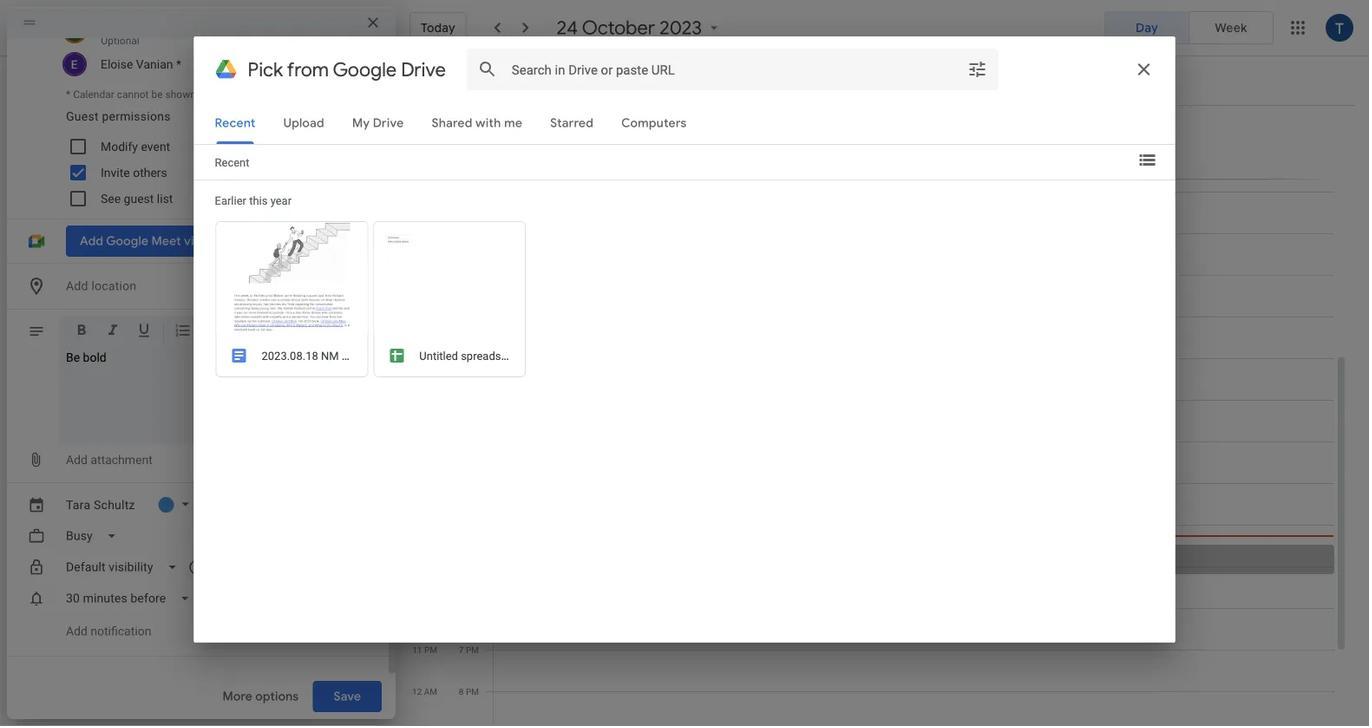 Task type: locate. For each thing, give the bounding box(es) containing it.
pm
[[424, 353, 437, 364], [466, 353, 479, 364], [424, 645, 437, 655], [466, 645, 479, 655], [466, 686, 479, 697]]

add for add attachment
[[66, 453, 88, 467]]

Week radio
[[1189, 11, 1274, 44]]

see
[[101, 191, 121, 206]]

day
[[1136, 20, 1159, 35]]

be
[[66, 351, 80, 365]]

pm right 8
[[466, 686, 479, 697]]

option group
[[1105, 11, 1274, 44]]

group
[[59, 102, 375, 212]]

24 october 2023 button
[[550, 16, 730, 40]]

modify event
[[101, 139, 170, 154]]

Description text field
[[66, 351, 368, 437]]

add
[[66, 453, 88, 467], [66, 624, 88, 639]]

pm right 11 on the bottom left of page
[[424, 645, 437, 655]]

tara
[[66, 498, 90, 512]]

option group containing day
[[1105, 11, 1274, 44]]

12 right 4 pm
[[454, 353, 464, 364]]

cannot
[[117, 88, 149, 100]]

grid
[[403, 106, 1349, 726]]

2 add from the top
[[66, 624, 88, 639]]

permissions
[[102, 109, 171, 123]]

today button
[[410, 12, 467, 43]]

1 horizontal spatial 12
[[454, 353, 464, 364]]

* left calendar
[[66, 88, 70, 100]]

attachment
[[91, 453, 153, 467]]

add left attachment
[[66, 453, 88, 467]]

0 horizontal spatial 12
[[412, 686, 422, 697]]

clark runnerman, optional tree item
[[59, 14, 375, 50]]

guests invited to this event. tree
[[59, 0, 375, 78]]

october
[[582, 16, 655, 40]]

column header
[[493, 106, 1335, 179]]

2023
[[660, 16, 702, 40]]

eloise
[[101, 57, 133, 71]]

1 vertical spatial *
[[66, 88, 70, 100]]

invite
[[101, 165, 130, 180]]

add attachment button
[[59, 444, 159, 476]]

list
[[157, 191, 173, 206]]

event
[[141, 139, 170, 154]]

1 add from the top
[[66, 453, 88, 467]]

12 left the am
[[412, 686, 422, 697]]

0 vertical spatial *
[[176, 57, 181, 71]]

add for add notification
[[66, 624, 88, 639]]

add inside button
[[66, 453, 88, 467]]

week
[[1215, 20, 1248, 35]]

add attachment
[[66, 453, 153, 467]]

pm for 7 pm
[[466, 645, 479, 655]]

1 horizontal spatial *
[[176, 57, 181, 71]]

add inside button
[[66, 624, 88, 639]]

24
[[557, 16, 578, 40]]

see guest list
[[101, 191, 173, 206]]

11 pm
[[412, 645, 437, 655]]

grid containing 4 pm
[[403, 106, 1349, 726]]

1 vertical spatial 12
[[412, 686, 422, 697]]

* calendar cannot be shown
[[66, 88, 196, 100]]

0 horizontal spatial *
[[66, 88, 70, 100]]

pm right 4
[[424, 353, 437, 364]]

8 pm
[[459, 686, 479, 697]]

12 am
[[412, 686, 437, 697]]

group containing guest permissions
[[59, 102, 375, 212]]

12
[[454, 353, 464, 364], [412, 686, 422, 697]]

* right 'vanian'
[[176, 57, 181, 71]]

pm for 8 pm
[[466, 686, 479, 697]]

7 pm
[[459, 645, 479, 655]]

0 vertical spatial add
[[66, 453, 88, 467]]

0 vertical spatial 12
[[454, 353, 464, 364]]

underline image
[[135, 322, 153, 342]]

add left "notification"
[[66, 624, 88, 639]]

pm right 4 pm
[[466, 353, 479, 364]]

*
[[176, 57, 181, 71], [66, 88, 70, 100]]

pm right 7
[[466, 645, 479, 655]]

formatting options toolbar
[[59, 316, 375, 353]]

1 vertical spatial add
[[66, 624, 88, 639]]



Task type: describe. For each thing, give the bounding box(es) containing it.
12 for 12 am
[[412, 686, 422, 697]]

eloise vanian *
[[101, 57, 181, 71]]

remove formatting image
[[276, 322, 293, 342]]

Day radio
[[1105, 11, 1190, 44]]

4 pm
[[417, 353, 437, 364]]

be
[[151, 88, 163, 100]]

notification
[[91, 624, 151, 639]]

12 for 12 pm
[[454, 353, 464, 364]]

bold image
[[73, 322, 90, 342]]

guest
[[124, 191, 154, 206]]

eloise vanian tree item
[[59, 50, 375, 78]]

invite others
[[101, 165, 167, 180]]

7
[[459, 645, 464, 655]]

add notification
[[66, 624, 151, 639]]

be bold
[[66, 351, 107, 365]]

bold
[[83, 351, 107, 365]]

guest
[[66, 109, 99, 123]]

add notification button
[[59, 616, 158, 647]]

numbered list image
[[174, 322, 192, 342]]

* inside eloise vanian tree item
[[176, 57, 181, 71]]

vanian
[[136, 57, 173, 71]]

guest permissions
[[66, 109, 171, 123]]

optional
[[101, 35, 139, 47]]

today
[[421, 20, 455, 35]]

italic image
[[104, 322, 121, 342]]

am
[[424, 686, 437, 697]]

tara schultz
[[66, 498, 135, 512]]

24 october 2023
[[557, 16, 702, 40]]

insert link image
[[245, 322, 262, 342]]

calendar
[[73, 88, 114, 100]]

pm for 4 pm
[[424, 353, 437, 364]]

11
[[412, 645, 422, 655]]

pm for 11 pm
[[424, 645, 437, 655]]

shown
[[165, 88, 196, 100]]

8
[[459, 686, 464, 697]]

others
[[133, 165, 167, 180]]

modify
[[101, 139, 138, 154]]

bulleted list image
[[206, 322, 223, 342]]

pm for 12 pm
[[466, 353, 479, 364]]

schultz
[[94, 498, 135, 512]]

12 pm
[[454, 353, 479, 364]]

4
[[417, 353, 422, 364]]



Task type: vqa. For each thing, say whether or not it's contained in the screenshot.
7
yes



